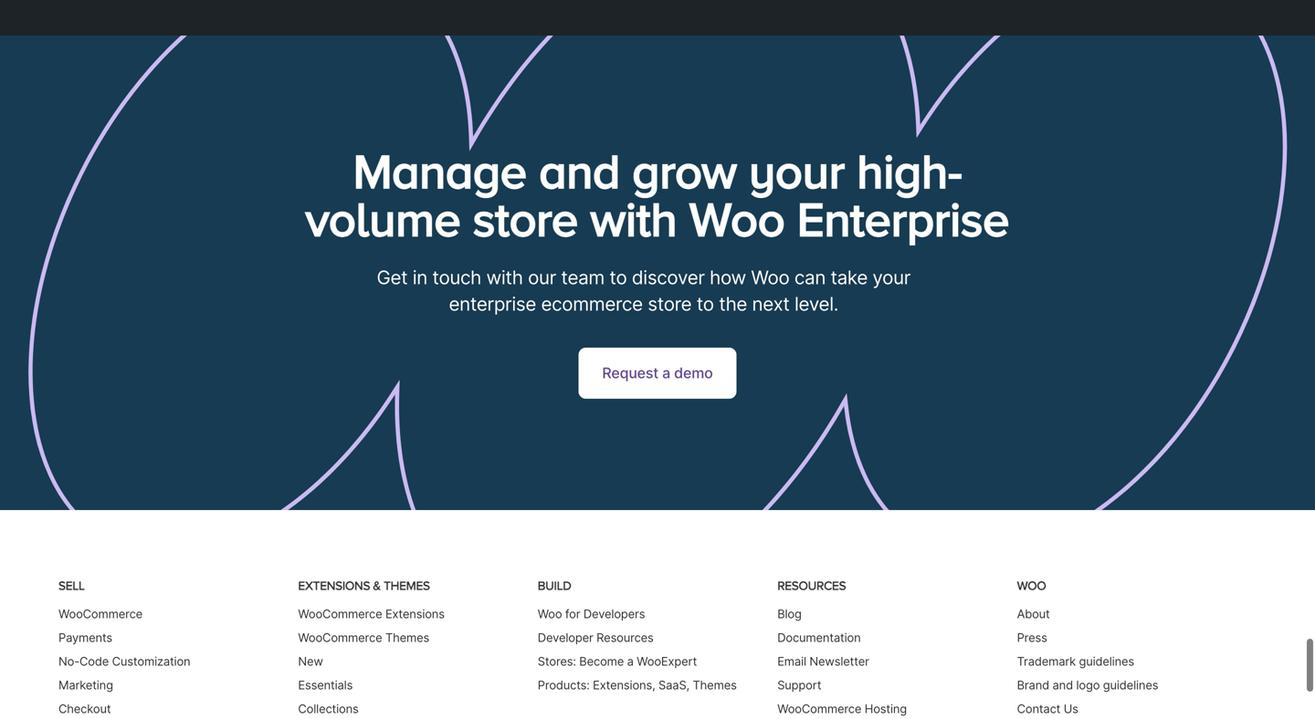 Task type: vqa. For each thing, say whether or not it's contained in the screenshot.


Task type: describe. For each thing, give the bounding box(es) containing it.
woocommerce hosting link
[[778, 703, 907, 717]]

&
[[373, 579, 381, 593]]

developer resources
[[538, 631, 654, 646]]

woo for developers
[[538, 608, 645, 622]]

us
[[1064, 703, 1079, 717]]

collections link
[[298, 703, 359, 717]]

become
[[580, 655, 624, 669]]

support link
[[778, 679, 822, 693]]

a
[[662, 365, 671, 383]]

1 vertical spatial themes
[[385, 631, 430, 646]]

brand and logo guidelines
[[1017, 679, 1159, 693]]

1 vertical spatial guidelines
[[1103, 679, 1159, 693]]

newsletter
[[810, 655, 870, 669]]

woo inside the manage and grow your high- volume store with woo enterprise
[[690, 192, 785, 246]]

essentials link
[[298, 679, 353, 693]]

code
[[79, 655, 109, 669]]

contact us link
[[1017, 703, 1079, 717]]

0 vertical spatial extensions
[[298, 579, 370, 593]]

brand
[[1017, 679, 1050, 693]]

and for manage
[[539, 144, 620, 198]]

no-
[[58, 655, 79, 669]]

1 horizontal spatial resources
[[778, 579, 846, 593]]

woo up about link
[[1017, 579, 1047, 593]]

your inside get in touch with our team to discover how woo can take your enterprise ecommerce store to the next level.
[[873, 266, 911, 289]]

blog link
[[778, 608, 802, 622]]

demo
[[674, 365, 713, 383]]

woocommerce for woocommerce link
[[58, 608, 143, 622]]

get
[[377, 266, 408, 289]]

store inside the manage and grow your high- volume store with woo enterprise
[[473, 192, 578, 246]]

hosting
[[865, 703, 907, 717]]

woocommerce extensions
[[298, 608, 445, 622]]

team
[[561, 266, 605, 289]]

woocommerce themes
[[298, 631, 430, 646]]

trademark guidelines
[[1017, 655, 1135, 669]]

products:
[[538, 679, 590, 693]]

next
[[752, 293, 790, 316]]

stores:
[[538, 655, 576, 669]]

for
[[565, 608, 581, 622]]

collections
[[298, 703, 359, 717]]

level.
[[795, 293, 839, 316]]

contact
[[1017, 703, 1061, 717]]

products: extensions, saas, themes link
[[538, 679, 737, 693]]

manage and grow your high- volume store with woo enterprise
[[306, 144, 1010, 246]]

stores: become a wooexpert link
[[538, 655, 697, 669]]

extensions,
[[593, 679, 656, 693]]

trademark guidelines link
[[1017, 655, 1135, 669]]

about
[[1017, 608, 1050, 622]]

trademark
[[1017, 655, 1076, 669]]

request a demo link
[[579, 348, 737, 399]]

press link
[[1017, 631, 1048, 646]]

enterprise
[[797, 192, 1010, 246]]

0 vertical spatial guidelines
[[1079, 655, 1135, 669]]

checkout link
[[58, 703, 111, 717]]

developer
[[538, 631, 594, 646]]

woo for developers link
[[538, 608, 645, 622]]

woocommerce for woocommerce themes
[[298, 631, 382, 646]]

1 vertical spatial resources
[[597, 631, 654, 646]]

documentation
[[778, 631, 861, 646]]

take
[[831, 266, 868, 289]]

support
[[778, 679, 822, 693]]

products: extensions, saas, themes
[[538, 679, 737, 693]]

touch
[[433, 266, 481, 289]]



Task type: locate. For each thing, give the bounding box(es) containing it.
guidelines right logo
[[1103, 679, 1159, 693]]

manage
[[353, 144, 527, 198]]

0 vertical spatial store
[[473, 192, 578, 246]]

0 horizontal spatial store
[[473, 192, 578, 246]]

request
[[602, 365, 659, 383]]

1 vertical spatial to
[[697, 293, 714, 316]]

0 horizontal spatial extensions
[[298, 579, 370, 593]]

0 horizontal spatial resources
[[597, 631, 654, 646]]

extensions
[[298, 579, 370, 593], [385, 608, 445, 622]]

store down discover
[[648, 293, 692, 316]]

ecommerce
[[541, 293, 643, 316]]

developers
[[584, 608, 645, 622]]

with up discover
[[590, 192, 677, 246]]

build
[[538, 579, 572, 593]]

with inside the manage and grow your high- volume store with woo enterprise
[[590, 192, 677, 246]]

woo left for
[[538, 608, 562, 622]]

contact us
[[1017, 703, 1079, 717]]

developer resources link
[[538, 631, 654, 646]]

brand and logo guidelines link
[[1017, 679, 1159, 693]]

to left the
[[697, 293, 714, 316]]

no-code customization link
[[58, 655, 190, 669]]

1 horizontal spatial with
[[590, 192, 677, 246]]

can
[[795, 266, 826, 289]]

store
[[473, 192, 578, 246], [648, 293, 692, 316]]

stores: become a wooexpert
[[538, 655, 697, 669]]

0 vertical spatial themes
[[384, 579, 430, 593]]

and inside the manage and grow your high- volume store with woo enterprise
[[539, 144, 620, 198]]

woocommerce up woocommerce themes on the bottom left of the page
[[298, 608, 382, 622]]

0 horizontal spatial your
[[749, 144, 845, 198]]

extensions up woocommerce themes on the bottom left of the page
[[385, 608, 445, 622]]

your inside the manage and grow your high- volume store with woo enterprise
[[749, 144, 845, 198]]

woocommerce themes link
[[298, 631, 430, 646]]

request a demo
[[602, 365, 713, 383]]

marketing
[[58, 679, 113, 693]]

in
[[413, 266, 428, 289]]

1 horizontal spatial and
[[1053, 679, 1073, 693]]

no-code customization
[[58, 655, 190, 669]]

woocommerce hosting
[[778, 703, 907, 717]]

to
[[610, 266, 627, 289], [697, 293, 714, 316]]

store inside get in touch with our team to discover how woo can take your enterprise ecommerce store to the next level.
[[648, 293, 692, 316]]

documentation link
[[778, 631, 861, 646]]

how
[[710, 266, 746, 289]]

1 horizontal spatial extensions
[[385, 608, 445, 622]]

woo up the next
[[751, 266, 790, 289]]

with up "enterprise"
[[486, 266, 523, 289]]

enterprise
[[449, 293, 536, 316]]

sell
[[58, 579, 85, 593]]

woocommerce link
[[58, 608, 143, 622]]

woocommerce for woocommerce extensions
[[298, 608, 382, 622]]

high-
[[857, 144, 962, 198]]

extensions left &
[[298, 579, 370, 593]]

payments link
[[58, 631, 112, 646]]

0 vertical spatial your
[[749, 144, 845, 198]]

woocommerce down support
[[778, 703, 862, 717]]

1 vertical spatial extensions
[[385, 608, 445, 622]]

checkout
[[58, 703, 111, 717]]

guidelines
[[1079, 655, 1135, 669], [1103, 679, 1159, 693]]

blog
[[778, 608, 802, 622]]

guidelines up logo
[[1079, 655, 1135, 669]]

woo
[[690, 192, 785, 246], [751, 266, 790, 289], [1017, 579, 1047, 593], [538, 608, 562, 622]]

resources up stores: become a wooexpert at bottom
[[597, 631, 654, 646]]

a wooexpert
[[627, 655, 697, 669]]

1 horizontal spatial your
[[873, 266, 911, 289]]

get in touch with our team to discover how woo can take your enterprise ecommerce store to the next level.
[[377, 266, 911, 316]]

the
[[719, 293, 747, 316]]

marketing link
[[58, 679, 113, 693]]

extensions & themes
[[298, 579, 430, 593]]

woocommerce for woocommerce hosting
[[778, 703, 862, 717]]

woocommerce up payments link
[[58, 608, 143, 622]]

customization
[[112, 655, 190, 669]]

woo up how in the top of the page
[[690, 192, 785, 246]]

0 vertical spatial to
[[610, 266, 627, 289]]

our
[[528, 266, 556, 289]]

to right team
[[610, 266, 627, 289]]

themes down woocommerce extensions on the bottom
[[385, 631, 430, 646]]

0 vertical spatial and
[[539, 144, 620, 198]]

0 vertical spatial with
[[590, 192, 677, 246]]

store up our
[[473, 192, 578, 246]]

woocommerce up new link
[[298, 631, 382, 646]]

0 horizontal spatial with
[[486, 266, 523, 289]]

resources up blog
[[778, 579, 846, 593]]

woocommerce extensions link
[[298, 608, 445, 622]]

essentials
[[298, 679, 353, 693]]

press
[[1017, 631, 1048, 646]]

woocommerce
[[58, 608, 143, 622], [298, 608, 382, 622], [298, 631, 382, 646], [778, 703, 862, 717]]

email newsletter link
[[778, 655, 870, 669]]

new
[[298, 655, 323, 669]]

0 horizontal spatial to
[[610, 266, 627, 289]]

email newsletter
[[778, 655, 870, 669]]

your
[[749, 144, 845, 198], [873, 266, 911, 289]]

grow
[[632, 144, 737, 198]]

about link
[[1017, 608, 1050, 622]]

and for brand
[[1053, 679, 1073, 693]]

payments
[[58, 631, 112, 646]]

with
[[590, 192, 677, 246], [486, 266, 523, 289]]

1 horizontal spatial store
[[648, 293, 692, 316]]

1 vertical spatial store
[[648, 293, 692, 316]]

saas, themes
[[659, 679, 737, 693]]

woo inside get in touch with our team to discover how woo can take your enterprise ecommerce store to the next level.
[[751, 266, 790, 289]]

1 vertical spatial with
[[486, 266, 523, 289]]

1 vertical spatial your
[[873, 266, 911, 289]]

themes right &
[[384, 579, 430, 593]]

volume
[[306, 192, 461, 246]]

new link
[[298, 655, 323, 669]]

with inside get in touch with our team to discover how woo can take your enterprise ecommerce store to the next level.
[[486, 266, 523, 289]]

0 vertical spatial resources
[[778, 579, 846, 593]]

0 horizontal spatial and
[[539, 144, 620, 198]]

resources
[[778, 579, 846, 593], [597, 631, 654, 646]]

discover
[[632, 266, 705, 289]]

1 horizontal spatial to
[[697, 293, 714, 316]]

1 vertical spatial and
[[1053, 679, 1073, 693]]

themes
[[384, 579, 430, 593], [385, 631, 430, 646]]

email
[[778, 655, 807, 669]]

logo
[[1077, 679, 1100, 693]]



